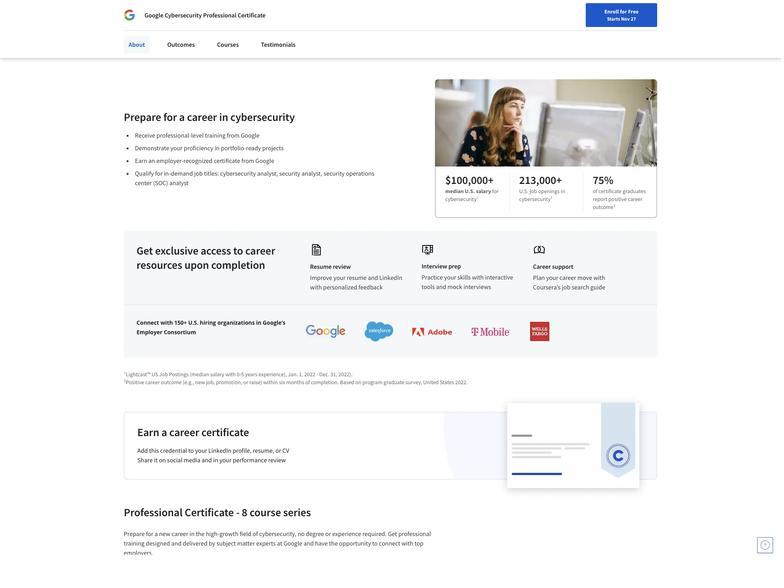 Task type: vqa. For each thing, say whether or not it's contained in the screenshot.
STEP
no



Task type: locate. For each thing, give the bounding box(es) containing it.
salary up job,
[[210, 371, 224, 378]]

0 horizontal spatial analyst,
[[257, 170, 278, 177]]

or up have
[[325, 530, 331, 538]]

0 horizontal spatial review
[[268, 457, 286, 465]]

prepare up 'employers.'
[[124, 530, 145, 538]]

or left cv
[[276, 447, 281, 455]]

get inside prepare for a new career in the high-growth field of cybersecurity, no degree or experience required. get professional training designed and delivered by subject matter experts at google and have the opportunity to connect with top employers.
[[388, 530, 397, 538]]

0 horizontal spatial in-
[[137, 9, 150, 23]]

None search field
[[113, 5, 304, 21]]

2022
[[304, 371, 315, 378]]

career right new on the right top
[[595, 9, 611, 16]]

0 vertical spatial certificate
[[238, 11, 266, 19]]

1 horizontal spatial linkedin
[[379, 274, 402, 282]]

openings
[[538, 188, 560, 195]]

1 vertical spatial skills
[[458, 274, 471, 282]]

1 horizontal spatial new
[[195, 379, 205, 386]]

access
[[201, 244, 231, 258]]

coursera's
[[533, 284, 561, 291]]

testimonials link
[[256, 36, 300, 53]]

testimonials
[[261, 40, 296, 48]]

linkedin inside the "add this credential to your linkedin profile, resume, or cv share it on social media and in your performance review"
[[208, 447, 231, 455]]

receive
[[135, 131, 155, 139]]

0 vertical spatial from
[[227, 131, 240, 139]]

1 security from the left
[[279, 170, 300, 177]]

certificate up the profile,
[[201, 426, 249, 440]]

1 vertical spatial top
[[415, 540, 424, 548]]

0 vertical spatial outcome
[[593, 204, 614, 211]]

or inside ¹lightcast™ us job postings (median salary with 0-5 years experience), jan. 1, 2022 - dec. 31, 2022). ²positive career outcome (e.g., new job, promotion, or raise) within six months of completion. based on program graduate survey, united states 2022.
[[243, 379, 248, 386]]

1 vertical spatial a
[[161, 426, 167, 440]]

get up connect
[[388, 530, 397, 538]]

employees
[[179, 0, 230, 9]]

prep
[[449, 262, 461, 270]]

for inside prepare for a new career in the high-growth field of cybersecurity, no degree or experience required. get professional training designed and delivered by subject matter experts at google and have the opportunity to connect with top employers.
[[146, 530, 153, 538]]

coursera
[[187, 32, 212, 40]]

guide
[[591, 284, 605, 291]]

of inside ¹lightcast™ us job postings (median salary with 0-5 years experience), jan. 1, 2022 - dec. 31, 2022). ²positive career outcome (e.g., new job, promotion, or raise) within six months of completion. based on program graduate survey, united states 2022.
[[305, 379, 310, 386]]

in right openings
[[561, 188, 565, 195]]

0 vertical spatial at
[[233, 0, 242, 9]]

cybersecurity down portfolio-
[[220, 170, 256, 177]]

0 horizontal spatial a
[[155, 530, 158, 538]]

1 analyst, from the left
[[257, 170, 278, 177]]

top
[[244, 0, 260, 9], [415, 540, 424, 548]]

credential
[[160, 447, 187, 455]]

- inside ¹lightcast™ us job postings (median salary with 0-5 years experience), jan. 1, 2022 - dec. 31, 2022). ²positive career outcome (e.g., new job, promotion, or raise) within six months of completion. based on program graduate survey, united states 2022.
[[316, 371, 318, 378]]

0 horizontal spatial on
[[159, 457, 166, 465]]

from up portfolio-
[[227, 131, 240, 139]]

and right the media
[[202, 457, 212, 465]]

prepare
[[124, 110, 161, 124], [124, 530, 145, 538]]

demand up analyst
[[171, 170, 193, 177]]

demand inside qualify for in-demand job titles: cybersecurity analyst, security analyst, security operations center (soc) analyst
[[171, 170, 193, 177]]

new up designed
[[159, 530, 170, 538]]

for for starts
[[620, 8, 627, 15]]

2 prepare from the top
[[124, 530, 145, 538]]

0 horizontal spatial +
[[488, 173, 494, 187]]

your inside resume review improve your resume and linkedin with personalized feedback
[[334, 274, 346, 282]]

1 prepare from the top
[[124, 110, 161, 124]]

1 vertical spatial of
[[305, 379, 310, 386]]

cybersecurity down openings
[[519, 196, 551, 203]]

security down projects
[[279, 170, 300, 177]]

google image
[[124, 10, 135, 21]]

2 horizontal spatial job
[[562, 284, 571, 291]]

1 horizontal spatial from
[[241, 157, 254, 165]]

1 horizontal spatial salary
[[476, 188, 491, 195]]

u.s. down $100,000
[[465, 188, 475, 195]]

review up resume
[[333, 263, 351, 271]]

1 vertical spatial earn
[[137, 426, 159, 440]]

¹ down $100,000 + median u.s. salary
[[477, 196, 479, 203]]

training up demonstrate your proficiency in portfolio-ready projects
[[205, 131, 226, 139]]

2 + from the left
[[556, 173, 562, 187]]

in left portfolio-
[[215, 144, 220, 152]]

2 horizontal spatial u.s.
[[519, 188, 529, 195]]

1 vertical spatial certificate
[[185, 506, 234, 520]]

0 horizontal spatial professional
[[124, 506, 183, 520]]

with left the 150+
[[161, 319, 173, 327]]

job,
[[206, 379, 215, 386]]

2022.
[[455, 379, 468, 386]]

0 vertical spatial skills
[[191, 9, 215, 23]]

job left search
[[562, 284, 571, 291]]

a up designed
[[155, 530, 158, 538]]

on right the it
[[159, 457, 166, 465]]

top inside prepare for a new career in the high-growth field of cybersecurity, no degree or experience required. get professional training designed and delivered by subject matter experts at google and have the opportunity to connect with top employers.
[[415, 540, 424, 548]]

security left operations
[[324, 170, 345, 177]]

a up the professional- at the top
[[179, 110, 185, 124]]

0 horizontal spatial training
[[124, 540, 145, 548]]

skills up coursera
[[191, 9, 215, 23]]

your inside interview prep practice your skills with interactive tools and mock interviews
[[444, 274, 456, 282]]

and inside interview prep practice your skills with interactive tools and mock interviews
[[436, 283, 446, 291]]

of inside prepare for a new career in the high-growth field of cybersecurity, no degree or experience required. get professional training designed and delivered by subject matter experts at google and have the opportunity to connect with top employers.
[[253, 530, 258, 538]]

1 horizontal spatial analyst,
[[302, 170, 322, 177]]

0 horizontal spatial salary
[[210, 371, 224, 378]]

for
[[620, 8, 627, 15], [213, 32, 221, 40], [163, 110, 177, 124], [155, 170, 163, 177], [492, 188, 499, 195], [146, 530, 153, 538]]

and inside the "add this credential to your linkedin profile, resume, or cv share it on social media and in your performance review"
[[202, 457, 212, 465]]

for cybersecurity
[[445, 188, 499, 203]]

0 vertical spatial to
[[233, 244, 243, 258]]

0 vertical spatial job
[[194, 170, 203, 177]]

0 vertical spatial a
[[179, 110, 185, 124]]

- left 8
[[236, 506, 240, 520]]

prepare for a new career in the high-growth field of cybersecurity, no degree or experience required. get professional training designed and delivered by subject matter experts at google and have the opportunity to connect with top employers.
[[124, 530, 432, 557]]

linkedin up feedback
[[379, 274, 402, 282]]

0 vertical spatial demand
[[150, 9, 189, 23]]

0 vertical spatial salary
[[476, 188, 491, 195]]

0 horizontal spatial the
[[196, 530, 205, 538]]

to inside the "add this credential to your linkedin profile, resume, or cv share it on social media and in your performance review"
[[188, 447, 194, 455]]

see
[[137, 0, 154, 9]]

professional up designed
[[124, 506, 183, 520]]

2 vertical spatial certificate
[[201, 426, 249, 440]]

review inside resume review improve your resume and linkedin with personalized feedback
[[333, 263, 351, 271]]

1 vertical spatial or
[[276, 447, 281, 455]]

job down recognized
[[194, 170, 203, 177]]

learn more about coursera for business
[[137, 32, 247, 40]]

u.s. inside $100,000 + median u.s. salary
[[465, 188, 475, 195]]

career support plan your career move with coursera's job search guide
[[533, 263, 605, 291]]

prepare inside prepare for a new career in the high-growth field of cybersecurity, no degree or experience required. get professional training designed and delivered by subject matter experts at google and have the opportunity to connect with top employers.
[[124, 530, 145, 538]]

demand inside see how employees at top companies are mastering in-demand skills
[[150, 9, 189, 23]]

1 vertical spatial -
[[236, 506, 240, 520]]

at down the cybersecurity,
[[277, 540, 282, 548]]

0 horizontal spatial or
[[243, 379, 248, 386]]

in- right google image
[[137, 9, 150, 23]]

top down the professional
[[415, 540, 424, 548]]

0 vertical spatial -
[[316, 371, 318, 378]]

1 horizontal spatial a
[[161, 426, 167, 440]]

or
[[243, 379, 248, 386], [276, 447, 281, 455], [325, 530, 331, 538]]

google's
[[263, 319, 286, 327]]

of right 'field'
[[253, 530, 258, 538]]

about
[[129, 40, 145, 48]]

1 + from the left
[[488, 173, 494, 187]]

get
[[137, 244, 153, 258], [388, 530, 397, 538]]

1 vertical spatial job
[[530, 188, 537, 195]]

0 horizontal spatial job
[[194, 170, 203, 177]]

0 vertical spatial certificate
[[214, 157, 240, 165]]

¹ for 213,000
[[551, 196, 553, 203]]

to right access
[[233, 244, 243, 258]]

titles:
[[204, 170, 219, 177]]

for for demand
[[155, 170, 163, 177]]

a up 'credential'
[[161, 426, 167, 440]]

(soc)
[[153, 179, 168, 187]]

+ up for cybersecurity
[[488, 173, 494, 187]]

2 ¹ from the left
[[551, 196, 553, 203]]

with down 'improve' at the left of the page
[[310, 284, 322, 291]]

demand up more
[[150, 9, 189, 23]]

skills inside interview prep practice your skills with interactive tools and mock interviews
[[458, 274, 471, 282]]

new down (median
[[195, 379, 205, 386]]

to
[[233, 244, 243, 258], [188, 447, 194, 455], [372, 540, 378, 548]]

earn up add
[[137, 426, 159, 440]]

are
[[316, 0, 331, 9]]

0 vertical spatial of
[[593, 188, 598, 195]]

professional
[[203, 11, 236, 19], [124, 506, 183, 520]]

+ for $100,000
[[488, 173, 494, 187]]

a inside prepare for a new career in the high-growth field of cybersecurity, no degree or experience required. get professional training designed and delivered by subject matter experts at google and have the opportunity to connect with top employers.
[[155, 530, 158, 538]]

graduate
[[384, 379, 405, 386]]

with up promotion,
[[225, 371, 236, 378]]

1 horizontal spatial career
[[595, 9, 611, 16]]

for inside qualify for in-demand job titles: cybersecurity analyst, security analyst, security operations center (soc) analyst
[[155, 170, 163, 177]]

your up mock
[[444, 274, 456, 282]]

skills up mock
[[458, 274, 471, 282]]

2 horizontal spatial to
[[372, 540, 378, 548]]

certificate up the 'positive'
[[599, 188, 622, 195]]

1 horizontal spatial on
[[355, 379, 362, 386]]

business
[[223, 32, 247, 40]]

experts
[[256, 540, 276, 548]]

high-
[[206, 530, 220, 538]]

+
[[488, 173, 494, 187], [556, 173, 562, 187]]

connect with 150+ u.s. hiring organizations in google's employer consortium
[[137, 319, 286, 336]]

field
[[240, 530, 251, 538]]

1 vertical spatial new
[[159, 530, 170, 538]]

center
[[135, 179, 152, 187]]

resume review improve your resume and linkedin with personalized feedback
[[310, 263, 402, 291]]

or down 5
[[243, 379, 248, 386]]

program
[[363, 379, 383, 386]]

1 vertical spatial review
[[268, 457, 286, 465]]

top left companies
[[244, 0, 260, 9]]

and right tools
[[436, 283, 446, 291]]

with up interviews
[[472, 274, 484, 282]]

earn
[[135, 157, 147, 165], [137, 426, 159, 440]]

training up 'employers.'
[[124, 540, 145, 548]]

to for your
[[188, 447, 194, 455]]

google down no
[[284, 540, 302, 548]]

0 horizontal spatial top
[[244, 0, 260, 9]]

job inside 213,000 + u.s. job openings in cybersecurity
[[530, 188, 537, 195]]

to inside get exclusive access to career resources upon completion
[[233, 244, 243, 258]]

prepare up receive
[[124, 110, 161, 124]]

english
[[629, 9, 648, 17]]

0 horizontal spatial from
[[227, 131, 240, 139]]

in up 'delivered'
[[190, 530, 195, 538]]

1 horizontal spatial get
[[388, 530, 397, 538]]

0 vertical spatial professional
[[203, 11, 236, 19]]

matter
[[237, 540, 255, 548]]

outcome inside ¹lightcast™ us job postings (median salary with 0-5 years experience), jan. 1, 2022 - dec. 31, 2022). ²positive career outcome (e.g., new job, promotion, or raise) within six months of completion. based on program graduate survey, united states 2022.
[[161, 379, 182, 386]]

search
[[572, 284, 589, 291]]

prepare for prepare for a career in cybersecurity
[[124, 110, 161, 124]]

0 horizontal spatial linkedin
[[208, 447, 231, 455]]

analyst,
[[257, 170, 278, 177], [302, 170, 322, 177]]

outcome down report
[[593, 204, 614, 211]]

job down 213,000
[[530, 188, 537, 195]]

in left the google's
[[256, 319, 261, 327]]

1 vertical spatial linkedin
[[208, 447, 231, 455]]

with inside career support plan your career move with coursera's job search guide
[[594, 274, 605, 282]]

a for new
[[155, 530, 158, 538]]

your up personalized
[[334, 274, 346, 282]]

2 vertical spatial to
[[372, 540, 378, 548]]

u.s. down 213,000
[[519, 188, 529, 195]]

with down the professional
[[402, 540, 413, 548]]

0 horizontal spatial career
[[533, 263, 551, 271]]

on right based
[[355, 379, 362, 386]]

from down ready
[[241, 157, 254, 165]]

your left the "performance"
[[220, 457, 232, 465]]

salary down $100,000
[[476, 188, 491, 195]]

+ inside $100,000 + median u.s. salary
[[488, 173, 494, 187]]

linkedin inside resume review improve your resume and linkedin with personalized feedback
[[379, 274, 402, 282]]

31,
[[331, 371, 337, 378]]

review inside the "add this credential to your linkedin profile, resume, or cv share it on social media and in your performance review"
[[268, 457, 286, 465]]

in-
[[137, 9, 150, 23], [164, 170, 171, 177]]

career inside 'link'
[[595, 9, 611, 16]]

cybersecurity down median
[[445, 196, 477, 203]]

and up feedback
[[368, 274, 378, 282]]

1 vertical spatial professional
[[124, 506, 183, 520]]

for inside enroll for free starts nov 27
[[620, 8, 627, 15]]

at inside see how employees at top companies are mastering in-demand skills
[[233, 0, 242, 9]]

1 ¹ from the left
[[477, 196, 479, 203]]

in right the media
[[213, 457, 218, 465]]

in inside 'connect with 150+ u.s. hiring organizations in google's employer consortium'
[[256, 319, 261, 327]]

with up guide
[[594, 274, 605, 282]]

u.s. inside 'connect with 150+ u.s. hiring organizations in google's employer consortium'
[[188, 319, 199, 327]]

in- up (soc)
[[164, 170, 171, 177]]

with inside interview prep practice your skills with interactive tools and mock interviews
[[472, 274, 484, 282]]

top inside see how employees at top companies are mastering in-demand skills
[[244, 0, 260, 9]]

certificate up the 'business'
[[238, 11, 266, 19]]

share
[[137, 457, 153, 465]]

+ inside 213,000 + u.s. job openings in cybersecurity
[[556, 173, 562, 187]]

united
[[423, 379, 439, 386]]

your right find
[[572, 9, 583, 16]]

$100,000 + median u.s. salary
[[445, 173, 494, 195]]

2 vertical spatial job
[[562, 284, 571, 291]]

1 horizontal spatial u.s.
[[465, 188, 475, 195]]

degree
[[306, 530, 324, 538]]

1 vertical spatial at
[[277, 540, 282, 548]]

1 horizontal spatial -
[[316, 371, 318, 378]]

certificate down portfolio-
[[214, 157, 240, 165]]

¹ down openings
[[551, 196, 553, 203]]

linkedin left the profile,
[[208, 447, 231, 455]]

1 vertical spatial from
[[241, 157, 254, 165]]

0 vertical spatial training
[[205, 131, 226, 139]]

how
[[156, 0, 177, 9]]

u.s.
[[465, 188, 475, 195], [519, 188, 529, 195], [188, 319, 199, 327]]

1 vertical spatial the
[[329, 540, 338, 548]]

earn for earn a career certificate
[[137, 426, 159, 440]]

with inside 'connect with 150+ u.s. hiring organizations in google's employer consortium'
[[161, 319, 173, 327]]

at up the 'business'
[[233, 0, 242, 9]]

google inside prepare for a new career in the high-growth field of cybersecurity, no degree or experience required. get professional training designed and delivered by subject matter experts at google and have the opportunity to connect with top employers.
[[284, 540, 302, 548]]

coursera career certificate image
[[507, 404, 640, 489]]

us
[[152, 371, 158, 378]]

interview prep practice your skills with interactive tools and mock interviews
[[422, 262, 513, 291]]

get left "exclusive"
[[137, 244, 153, 258]]

no
[[298, 530, 305, 538]]

1 horizontal spatial or
[[276, 447, 281, 455]]

1 vertical spatial certificate
[[599, 188, 622, 195]]

the right have
[[329, 540, 338, 548]]

2 horizontal spatial a
[[179, 110, 185, 124]]

+ up openings
[[556, 173, 562, 187]]

1 horizontal spatial security
[[324, 170, 345, 177]]

it
[[154, 457, 158, 465]]

new inside prepare for a new career in the high-growth field of cybersecurity, no degree or experience required. get professional training designed and delivered by subject matter experts at google and have the opportunity to connect with top employers.
[[159, 530, 170, 538]]

for inside for cybersecurity
[[492, 188, 499, 195]]

0 horizontal spatial to
[[188, 447, 194, 455]]

google down see
[[144, 11, 163, 19]]

your inside career support plan your career move with coursera's job search guide
[[546, 274, 558, 282]]

1 horizontal spatial +
[[556, 173, 562, 187]]

1 horizontal spatial professional
[[203, 11, 236, 19]]

upon
[[184, 258, 209, 272]]

1 horizontal spatial of
[[305, 379, 310, 386]]

with inside prepare for a new career in the high-growth field of cybersecurity, no degree or experience required. get professional training designed and delivered by subject matter experts at google and have the opportunity to connect with top employers.
[[402, 540, 413, 548]]

career inside career support plan your career move with coursera's job search guide
[[533, 263, 551, 271]]

1 vertical spatial career
[[533, 263, 551, 271]]

213,000
[[519, 173, 556, 187]]

1 horizontal spatial training
[[205, 131, 226, 139]]

0 horizontal spatial new
[[159, 530, 170, 538]]

1 vertical spatial prepare
[[124, 530, 145, 538]]

1,
[[299, 371, 303, 378]]

75% of certificate graduates report positive career outcome
[[593, 173, 646, 211]]

certificate up high-
[[185, 506, 234, 520]]

tools
[[422, 283, 435, 291]]

1 vertical spatial salary
[[210, 371, 224, 378]]

to down required.
[[372, 540, 378, 548]]

in
[[219, 110, 228, 124], [215, 144, 220, 152], [561, 188, 565, 195], [256, 319, 261, 327], [213, 457, 218, 465], [190, 530, 195, 538]]

english button
[[615, 0, 663, 26]]

professional down employees at the left
[[203, 11, 236, 19]]

0 horizontal spatial outcome
[[161, 379, 182, 386]]

or inside prepare for a new career in the high-growth field of cybersecurity, no degree or experience required. get professional training designed and delivered by subject matter experts at google and have the opportunity to connect with top employers.
[[325, 530, 331, 538]]

- left dec.
[[316, 371, 318, 378]]

1 vertical spatial to
[[188, 447, 194, 455]]

google down projects
[[255, 157, 274, 165]]

u.s. right the 150+
[[188, 319, 199, 327]]

of down 2022
[[305, 379, 310, 386]]

your up the coursera's
[[546, 274, 558, 282]]

outcome down postings
[[161, 379, 182, 386]]

1 horizontal spatial skills
[[458, 274, 471, 282]]

0 vertical spatial in-
[[137, 9, 150, 23]]

salary inside $100,000 + median u.s. salary
[[476, 188, 491, 195]]

1 horizontal spatial to
[[233, 244, 243, 258]]

interviews
[[464, 283, 491, 291]]

1 vertical spatial in-
[[164, 170, 171, 177]]

1 vertical spatial get
[[388, 530, 397, 538]]

2 horizontal spatial of
[[593, 188, 598, 195]]

earn left an
[[135, 157, 147, 165]]

2 horizontal spatial or
[[325, 530, 331, 538]]

salary inside ¹lightcast™ us job postings (median salary with 0-5 years experience), jan. 1, 2022 - dec. 31, 2022). ²positive career outcome (e.g., new job, promotion, or raise) within six months of completion. based on program graduate survey, united states 2022.
[[210, 371, 224, 378]]

this
[[149, 447, 159, 455]]

feedback
[[359, 284, 383, 291]]

0 vertical spatial career
[[595, 9, 611, 16]]

0 horizontal spatial ¹
[[477, 196, 479, 203]]

google up ready
[[241, 131, 260, 139]]

0 horizontal spatial get
[[137, 244, 153, 258]]

0 vertical spatial or
[[243, 379, 248, 386]]

earn an employer-recognized certificate from google
[[135, 157, 274, 165]]

career inside get exclusive access to career resources upon completion
[[245, 244, 275, 258]]

professional-
[[157, 131, 191, 139]]

0 horizontal spatial skills
[[191, 9, 215, 23]]

1 vertical spatial outcome
[[161, 379, 182, 386]]

hiring
[[200, 319, 216, 327]]

get exclusive access to career resources upon completion
[[137, 244, 275, 272]]

months
[[286, 379, 304, 386]]

career up plan
[[533, 263, 551, 271]]

0 vertical spatial review
[[333, 263, 351, 271]]

0 vertical spatial on
[[355, 379, 362, 386]]

job
[[159, 371, 168, 378]]

8
[[242, 506, 247, 520]]

2 vertical spatial a
[[155, 530, 158, 538]]

to up the media
[[188, 447, 194, 455]]

help center image
[[761, 541, 770, 551]]

review down cv
[[268, 457, 286, 465]]

of up report
[[593, 188, 598, 195]]

0 vertical spatial new
[[195, 379, 205, 386]]

0 vertical spatial linkedin
[[379, 274, 402, 282]]

with inside resume review improve your resume and linkedin with personalized feedback
[[310, 284, 322, 291]]

5
[[241, 371, 244, 378]]



Task type: describe. For each thing, give the bounding box(es) containing it.
profile,
[[233, 447, 252, 455]]

213,000 + u.s. job openings in cybersecurity
[[519, 173, 565, 203]]

(e.g.,
[[183, 379, 194, 386]]

cybersecurity,
[[259, 530, 296, 538]]

¹lightcast™ us job postings (median salary with 0-5 years experience), jan. 1, 2022 - dec. 31, 2022). ²positive career outcome (e.g., new job, promotion, or raise) within six months of completion. based on program graduate survey, united states 2022.
[[124, 371, 468, 386]]

an
[[148, 157, 155, 165]]

ready
[[246, 144, 261, 152]]

improve
[[310, 274, 332, 282]]

within
[[263, 379, 278, 386]]

1 horizontal spatial the
[[329, 540, 338, 548]]

career inside 75% of certificate graduates report positive career outcome
[[628, 196, 643, 203]]

career inside career support plan your career move with coursera's job search guide
[[560, 274, 576, 282]]

in inside the "add this credential to your linkedin profile, resume, or cv share it on social media and in your performance review"
[[213, 457, 218, 465]]

recognized
[[184, 157, 213, 165]]

experience
[[332, 530, 361, 538]]

job inside career support plan your career move with coursera's job search guide
[[562, 284, 571, 291]]

2 analyst, from the left
[[302, 170, 322, 177]]

resources
[[137, 258, 182, 272]]

delivered
[[183, 540, 208, 548]]

years
[[245, 371, 257, 378]]

new inside ¹lightcast™ us job postings (median salary with 0-5 years experience), jan. 1, 2022 - dec. 31, 2022). ²positive career outcome (e.g., new job, promotion, or raise) within six months of completion. based on program graduate survey, united states 2022.
[[195, 379, 205, 386]]

interactive
[[485, 274, 513, 282]]

google partner logo image
[[306, 325, 346, 339]]

for for new
[[146, 530, 153, 538]]

for for career
[[163, 110, 177, 124]]

or inside the "add this credential to your linkedin profile, resume, or cv share it on social media and in your performance review"
[[276, 447, 281, 455]]

0-
[[237, 371, 241, 378]]

get inside get exclusive access to career resources upon completion
[[137, 244, 153, 258]]

in- inside see how employees at top companies are mastering in-demand skills
[[137, 9, 150, 23]]

u.s. for +
[[465, 188, 475, 195]]

social
[[167, 457, 183, 465]]

in up receive professional-level training from google
[[219, 110, 228, 124]]

employers.
[[124, 549, 153, 557]]

enroll
[[605, 8, 619, 15]]

nov
[[621, 15, 630, 22]]

0 vertical spatial the
[[196, 530, 205, 538]]

¹ for $100,000
[[477, 196, 479, 203]]

series
[[283, 506, 311, 520]]

career inside prepare for a new career in the high-growth field of cybersecurity, no degree or experience required. get professional training designed and delivered by subject matter experts at google and have the opportunity to connect with top employers.
[[172, 530, 188, 538]]

+ for 213,000
[[556, 173, 562, 187]]

career inside ¹lightcast™ us job postings (median salary with 0-5 years experience), jan. 1, 2022 - dec. 31, 2022). ²positive career outcome (e.g., new job, promotion, or raise) within six months of completion. based on program graduate survey, united states 2022.
[[145, 379, 160, 386]]

median
[[445, 188, 464, 195]]

exclusive
[[155, 244, 198, 258]]

u.s. inside 213,000 + u.s. job openings in cybersecurity
[[519, 188, 529, 195]]

proficiency
[[184, 144, 213, 152]]

report
[[593, 196, 607, 203]]

earn a career certificate
[[137, 426, 249, 440]]

analyst
[[169, 179, 189, 187]]

outcomes link
[[163, 36, 200, 53]]

mastering
[[334, 0, 381, 9]]

opportunity
[[339, 540, 371, 548]]

²positive
[[124, 379, 144, 386]]

your up the media
[[195, 447, 207, 455]]

professional certificate - 8 course series
[[124, 506, 311, 520]]

and right designed
[[171, 540, 182, 548]]

learn
[[137, 32, 153, 40]]

cybersecurity up ready
[[230, 110, 295, 124]]

adobe partner logo image
[[412, 328, 452, 337]]

six
[[279, 379, 285, 386]]

to for career
[[233, 244, 243, 258]]

at inside prepare for a new career in the high-growth field of cybersecurity, no degree or experience required. get professional training designed and delivered by subject matter experts at google and have the opportunity to connect with top employers.
[[277, 540, 282, 548]]

positive
[[609, 196, 627, 203]]

²
[[614, 204, 616, 211]]

and inside resume review improve your resume and linkedin with personalized feedback
[[368, 274, 378, 282]]

mock
[[448, 283, 462, 291]]

and down the degree
[[304, 540, 314, 548]]

coursera enterprise logos image
[[480, 1, 639, 35]]

professional
[[398, 530, 431, 538]]

0 horizontal spatial -
[[236, 506, 240, 520]]

required.
[[363, 530, 387, 538]]

u.s. for with
[[188, 319, 199, 327]]

connect
[[137, 319, 159, 327]]

organizations
[[217, 319, 255, 327]]

survey,
[[406, 379, 422, 386]]

1 horizontal spatial certificate
[[238, 11, 266, 19]]

earn for earn an employer-recognized certificate from google
[[135, 157, 147, 165]]

to inside prepare for a new career in the high-growth field of cybersecurity, no degree or experience required. get professional training designed and delivered by subject matter experts at google and have the opportunity to connect with top employers.
[[372, 540, 378, 548]]

plan
[[533, 274, 545, 282]]

your inside 'link'
[[572, 9, 583, 16]]

2 security from the left
[[324, 170, 345, 177]]

on inside the "add this credential to your linkedin profile, resume, or cv share it on social media and in your performance review"
[[159, 457, 166, 465]]

150+
[[174, 319, 187, 327]]

with inside ¹lightcast™ us job postings (median salary with 0-5 years experience), jan. 1, 2022 - dec. 31, 2022). ²positive career outcome (e.g., new job, promotion, or raise) within six months of completion. based on program graduate survey, united states 2022.
[[225, 371, 236, 378]]

practice
[[422, 274, 443, 282]]

cybersecurity inside for cybersecurity
[[445, 196, 477, 203]]

cybersecurity inside qualify for in-demand job titles: cybersecurity analyst, security analyst, security operations center (soc) analyst
[[220, 170, 256, 177]]

level
[[191, 131, 204, 139]]

resume,
[[253, 447, 274, 455]]

dec.
[[319, 371, 329, 378]]

of inside 75% of certificate graduates report positive career outcome
[[593, 188, 598, 195]]

a for career
[[179, 110, 185, 124]]

enroll for free starts nov 27
[[605, 8, 639, 22]]

completion.
[[311, 379, 339, 386]]

by
[[209, 540, 215, 548]]

consortium
[[164, 329, 196, 336]]

portfolio-
[[221, 144, 246, 152]]

cv
[[282, 447, 289, 455]]

see how employees at top companies are mastering in-demand skills
[[137, 0, 381, 23]]

job inside qualify for in-demand job titles: cybersecurity analyst, security analyst, security operations center (soc) analyst
[[194, 170, 203, 177]]

$100,000
[[445, 173, 488, 187]]

cybersecurity inside 213,000 + u.s. job openings in cybersecurity
[[519, 196, 551, 203]]

media
[[184, 457, 200, 465]]

support
[[552, 263, 574, 271]]

in inside prepare for a new career in the high-growth field of cybersecurity, no degree or experience required. get professional training designed and delivered by subject matter experts at google and have the opportunity to connect with top employers.
[[190, 530, 195, 538]]

courses
[[217, 40, 239, 48]]

certificate inside 75% of certificate graduates report positive career outcome
[[599, 188, 622, 195]]

resume
[[347, 274, 367, 282]]

growth
[[220, 530, 238, 538]]

training inside prepare for a new career in the high-growth field of cybersecurity, no degree or experience required. get professional training designed and delivered by subject matter experts at google and have the opportunity to connect with top employers.
[[124, 540, 145, 548]]

qualify
[[135, 170, 154, 177]]

starts
[[607, 15, 620, 22]]

qualify for in-demand job titles: cybersecurity analyst, security analyst, security operations center (soc) analyst
[[135, 170, 375, 187]]

cybersecurity
[[165, 11, 202, 19]]

demonstrate your proficiency in portfolio-ready projects
[[135, 144, 284, 152]]

on inside ¹lightcast™ us job postings (median salary with 0-5 years experience), jan. 1, 2022 - dec. 31, 2022). ²positive career outcome (e.g., new job, promotion, or raise) within six months of completion. based on program graduate survey, united states 2022.
[[355, 379, 362, 386]]

outcome inside 75% of certificate graduates report positive career outcome
[[593, 204, 614, 211]]

demonstrate
[[135, 144, 169, 152]]

raise)
[[249, 379, 262, 386]]

your down the professional- at the top
[[171, 144, 183, 152]]

0 horizontal spatial certificate
[[185, 506, 234, 520]]

companies
[[263, 0, 314, 9]]

(median
[[190, 371, 209, 378]]

google cybersecurity professional certificate
[[144, 11, 266, 19]]

resume
[[310, 263, 332, 271]]

receive professional-level training from google
[[135, 131, 260, 139]]

course
[[250, 506, 281, 520]]

move
[[578, 274, 592, 282]]

projects
[[262, 144, 284, 152]]

in inside 213,000 + u.s. job openings in cybersecurity
[[561, 188, 565, 195]]

prepare for prepare for a new career in the high-growth field of cybersecurity, no degree or experience required. get professional training designed and delivered by subject matter experts at google and have the opportunity to connect with top employers.
[[124, 530, 145, 538]]

prepare for a career in cybersecurity
[[124, 110, 295, 124]]

skills inside see how employees at top companies are mastering in-demand skills
[[191, 9, 215, 23]]

salesforce partner logo image
[[365, 322, 393, 342]]

in- inside qualify for in-demand job titles: cybersecurity analyst, security analyst, security operations center (soc) analyst
[[164, 170, 171, 177]]



